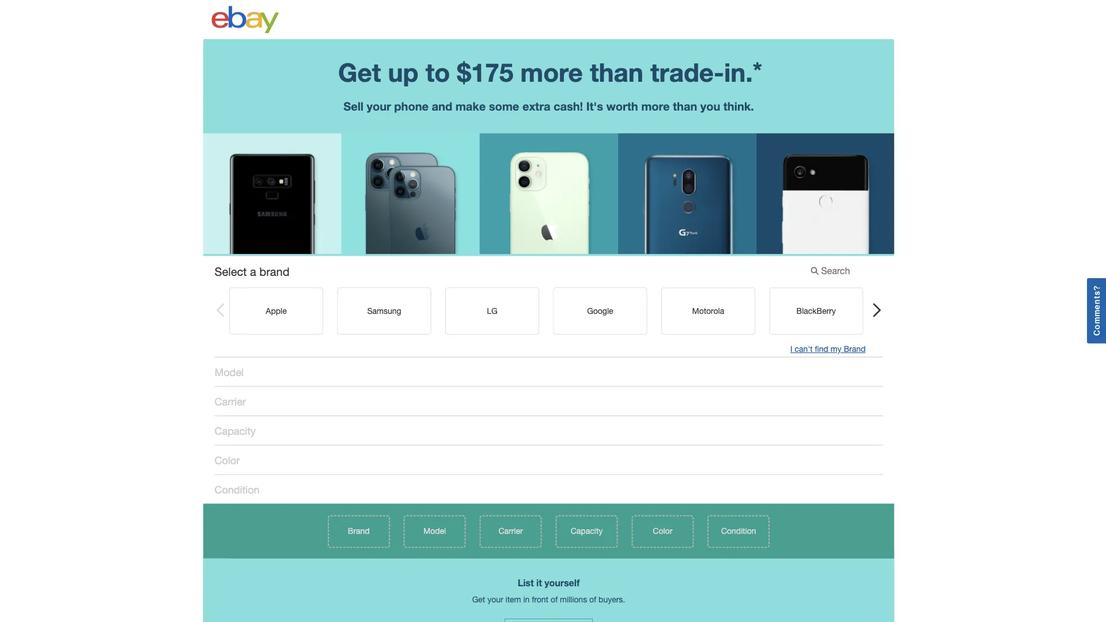 Task type: locate. For each thing, give the bounding box(es) containing it.
0 vertical spatial condition
[[215, 484, 260, 496]]

1 vertical spatial color
[[653, 526, 673, 536]]

it's
[[586, 99, 603, 113]]

cash!
[[554, 99, 583, 113]]

more inside get up to $175 more than trade-in. *
[[521, 57, 583, 87]]

more
[[521, 57, 583, 87], [641, 99, 670, 113]]

select
[[215, 265, 247, 278]]

than
[[590, 57, 644, 87], [673, 99, 697, 113]]

0 horizontal spatial model
[[215, 366, 244, 378]]

1 horizontal spatial condition
[[721, 526, 756, 536]]

brand
[[844, 344, 866, 354], [348, 526, 370, 536]]

apple
[[266, 306, 286, 315]]

1 vertical spatial than
[[673, 99, 697, 113]]

and
[[432, 99, 452, 113]]

your
[[367, 99, 391, 113], [488, 595, 503, 604]]

0 horizontal spatial get
[[338, 57, 381, 87]]

0 horizontal spatial your
[[367, 99, 391, 113]]

1 horizontal spatial get
[[472, 595, 485, 604]]

millions
[[560, 595, 587, 604]]

0 vertical spatial brand
[[844, 344, 866, 354]]

get for up
[[338, 57, 381, 87]]

buyers.
[[599, 595, 625, 604]]

get inside get up to $175 more than trade-in. *
[[338, 57, 381, 87]]

brand
[[259, 265, 290, 278]]

of left buyers.
[[590, 595, 597, 604]]

carrier
[[215, 395, 246, 408], [499, 526, 523, 536]]

phone banner image
[[203, 133, 895, 254]]

phone
[[394, 99, 429, 113]]

than left you
[[673, 99, 697, 113]]

get
[[338, 57, 381, 87], [472, 595, 485, 604]]

Search text field
[[807, 262, 866, 280]]

blackberry
[[796, 306, 836, 315]]

condition
[[215, 484, 260, 496], [721, 526, 756, 536]]

1 horizontal spatial of
[[590, 595, 597, 604]]

model
[[215, 366, 244, 378], [424, 526, 446, 536]]

of
[[551, 595, 558, 604], [590, 595, 597, 604]]

get up to $175 more than trade-in. *
[[338, 56, 762, 87]]

0 horizontal spatial carrier
[[215, 395, 246, 408]]

0 vertical spatial model
[[215, 366, 244, 378]]

1 vertical spatial capacity
[[571, 526, 603, 536]]

1 vertical spatial model
[[424, 526, 446, 536]]

0 vertical spatial color
[[215, 454, 240, 466]]

trade-
[[651, 57, 724, 87]]

google
[[587, 306, 613, 315]]

1 vertical spatial your
[[488, 595, 503, 604]]

more right worth
[[641, 99, 670, 113]]

your left item
[[488, 595, 503, 604]]

1 horizontal spatial color
[[653, 526, 673, 536]]

motorola link
[[661, 287, 755, 334]]

extra
[[523, 99, 551, 113]]

0 horizontal spatial than
[[590, 57, 644, 87]]

0 vertical spatial your
[[367, 99, 391, 113]]

1 vertical spatial condition
[[721, 526, 756, 536]]

1 horizontal spatial more
[[641, 99, 670, 113]]

get left item
[[472, 595, 485, 604]]

your for phone
[[367, 99, 391, 113]]

0 horizontal spatial brand
[[348, 526, 370, 536]]

front
[[532, 595, 549, 604]]

get up the sell
[[338, 57, 381, 87]]

your right the sell
[[367, 99, 391, 113]]

0 vertical spatial than
[[590, 57, 644, 87]]

1 horizontal spatial model
[[424, 526, 446, 536]]

0 vertical spatial get
[[338, 57, 381, 87]]

to
[[426, 57, 450, 87]]

than up worth
[[590, 57, 644, 87]]

1 horizontal spatial brand
[[844, 344, 866, 354]]

1 horizontal spatial carrier
[[499, 526, 523, 536]]

google link
[[553, 287, 647, 334]]

motorola
[[692, 306, 724, 315]]

0 vertical spatial more
[[521, 57, 583, 87]]

your for item
[[488, 595, 503, 604]]

0 horizontal spatial of
[[551, 595, 558, 604]]

worth
[[606, 99, 638, 113]]

1 horizontal spatial your
[[488, 595, 503, 604]]

0 horizontal spatial more
[[521, 57, 583, 87]]

0 vertical spatial capacity
[[215, 425, 256, 437]]

1 vertical spatial get
[[472, 595, 485, 604]]

1 horizontal spatial than
[[673, 99, 697, 113]]

capacity
[[215, 425, 256, 437], [571, 526, 603, 536]]

of right front
[[551, 595, 558, 604]]

* link
[[753, 56, 762, 84]]

color
[[215, 454, 240, 466], [653, 526, 673, 536]]

paginate right image
[[872, 303, 883, 317]]

more up sell your phone and make some extra cash! it's worth more than you think.
[[521, 57, 583, 87]]



Task type: describe. For each thing, give the bounding box(es) containing it.
you
[[701, 99, 720, 113]]

samsung
[[367, 306, 401, 315]]

a
[[250, 265, 256, 278]]

it
[[536, 577, 542, 588]]

0 horizontal spatial capacity
[[215, 425, 256, 437]]

yourself
[[545, 577, 580, 588]]

*
[[753, 56, 762, 84]]

samsung link
[[337, 287, 431, 334]]

list
[[518, 577, 534, 588]]

lg
[[487, 306, 497, 315]]

in
[[523, 595, 530, 604]]

some
[[489, 99, 519, 113]]

select a brand
[[215, 265, 290, 278]]

i can't find my brand link
[[791, 344, 866, 354]]

2 of from the left
[[590, 595, 597, 604]]

sell your phone and make some extra cash! it's worth more than you think.
[[344, 99, 754, 113]]

make
[[456, 99, 486, 113]]

1 vertical spatial more
[[641, 99, 670, 113]]

i can't find my brand
[[791, 344, 866, 354]]

1 of from the left
[[551, 595, 558, 604]]

apple link
[[229, 287, 323, 334]]

1 horizontal spatial capacity
[[571, 526, 603, 536]]

up
[[388, 57, 419, 87]]

0 horizontal spatial condition
[[215, 484, 260, 496]]

lg link
[[445, 287, 539, 334]]

list it yourself
[[518, 577, 580, 588]]

0 horizontal spatial color
[[215, 454, 240, 466]]

get for your
[[472, 595, 485, 604]]

item
[[506, 595, 521, 604]]

$175
[[457, 57, 514, 87]]

paginate left image
[[215, 303, 226, 317]]

can't
[[795, 344, 813, 354]]

0 vertical spatial carrier
[[215, 395, 246, 408]]

1 vertical spatial carrier
[[499, 526, 523, 536]]

get your item in front of millions of buyers.
[[472, 595, 625, 604]]

my
[[831, 344, 842, 354]]

in.
[[724, 57, 753, 87]]

blackberry link
[[769, 287, 863, 334]]

1 vertical spatial brand
[[348, 526, 370, 536]]

find
[[815, 344, 829, 354]]

i
[[791, 344, 793, 354]]

than inside get up to $175 more than trade-in. *
[[590, 57, 644, 87]]

search small image
[[811, 265, 819, 276]]

think.
[[724, 99, 754, 113]]

sell
[[344, 99, 364, 113]]



Task type: vqa. For each thing, say whether or not it's contained in the screenshot.
buyers.
yes



